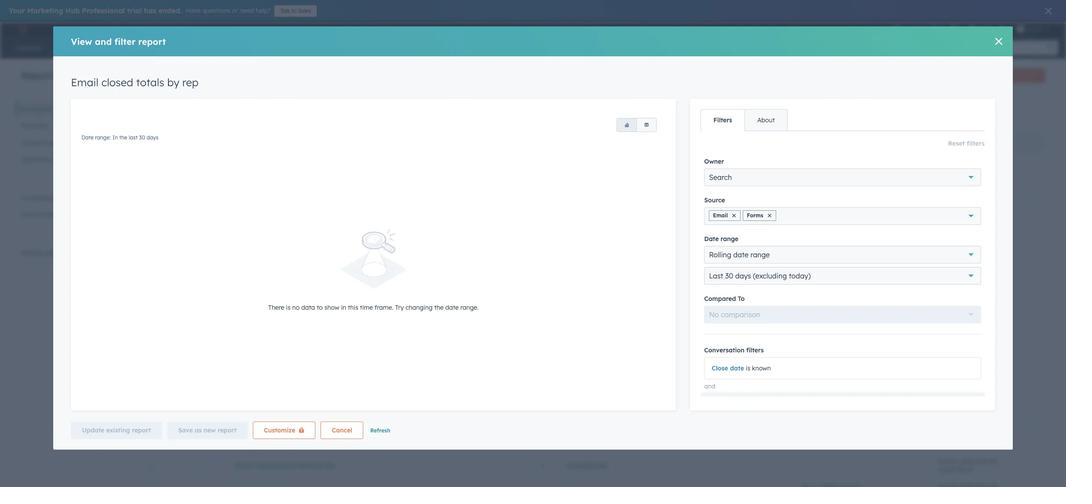 Task type: locate. For each thing, give the bounding box(es) containing it.
8 oct from the top
[[938, 332, 949, 340]]

6 -- from the top
[[684, 311, 689, 319]]

0 vertical spatial oct 24, 2023 4:36 pm
[[938, 182, 999, 189]]

close image left forms
[[733, 214, 736, 218]]

1 horizontal spatial close image
[[768, 214, 772, 218]]

totals inside dialog
[[136, 76, 164, 89]]

0 vertical spatial range
[[721, 235, 739, 243]]

close image right forms
[[768, 214, 772, 218]]

filters inside reset filters 'button'
[[968, 140, 985, 147]]

pm
[[990, 156, 999, 164], [990, 182, 999, 189], [990, 207, 999, 215], [990, 232, 999, 240], [990, 257, 999, 265], [990, 282, 999, 290], [990, 307, 999, 315], [990, 332, 999, 340], [990, 357, 999, 365], [990, 382, 999, 390], [990, 407, 999, 415], [990, 458, 999, 465]]

filters for conversation filters
[[747, 346, 764, 354]]

time right this
[[360, 304, 373, 312]]

8 24, from the top
[[950, 332, 959, 340]]

0 horizontal spatial to
[[292, 7, 297, 14]]

there is no data to show in this time frame. try changing the date range.
[[269, 304, 479, 312]]

6 24, from the top
[[950, 282, 959, 290]]

totals
[[136, 76, 164, 89], [293, 311, 311, 319], [276, 412, 293, 419], [296, 462, 313, 470]]

reports down favorites button
[[45, 139, 66, 147]]

reports right my on the top left
[[32, 105, 53, 113]]

everyone
[[684, 161, 711, 169]]

2 vertical spatial 1
[[542, 462, 545, 470]]

1 vertical spatial last
[[710, 272, 724, 280]]

0 vertical spatial oct 24, 2023 4:35 pm greg robinson
[[938, 382, 999, 398]]

filters for reset filters
[[968, 140, 985, 147]]

average for first
[[293, 261, 318, 269]]

0 vertical spatial closed
[[102, 76, 133, 89]]

2 close image from the left
[[768, 214, 772, 218]]

2 oct 24, 2023 4:36 pm from the top
[[938, 282, 999, 290]]

range up last 30 days (excluding today)
[[751, 251, 770, 259]]

30 down rolling
[[726, 272, 734, 280]]

5 oct from the top
[[938, 257, 949, 265]]

rep
[[182, 76, 199, 89], [371, 236, 381, 244], [389, 261, 400, 269], [304, 412, 315, 419], [350, 437, 360, 445], [325, 462, 335, 470]]

3 1 from the top
[[542, 462, 545, 470]]

2 chat from the top
[[235, 261, 249, 269]]

dashboards up the not on dashboards
[[31, 194, 66, 202]]

1 oct 24, 2023 4:36 pm from the top
[[938, 182, 999, 189]]

2 oct 24, 2023 4:35 pm from the top
[[938, 357, 999, 365]]

professional
[[82, 6, 125, 15]]

0 horizontal spatial close image
[[996, 38, 1003, 45]]

average down customize
[[254, 437, 279, 445]]

9 24, from the top
[[950, 357, 959, 365]]

1 chat from the top
[[235, 236, 249, 244]]

0 vertical spatial 1
[[542, 412, 545, 419]]

5 24, from the top
[[950, 257, 959, 265]]

email for email closed totals by rep button
[[235, 412, 252, 419]]

0 horizontal spatial is
[[286, 304, 291, 312]]

1 vertical spatial first
[[281, 437, 294, 445]]

1 horizontal spatial response
[[335, 261, 362, 269]]

1 vertical spatial filters
[[747, 346, 764, 354]]

1 vertical spatial oct 24, 2023 4:35 pm
[[938, 357, 999, 365]]

5 2023 from the top
[[961, 257, 974, 265]]

3 greg robinson from the top
[[566, 462, 609, 470]]

12 oct from the top
[[938, 458, 949, 465]]

on
[[34, 211, 41, 219]]

chat
[[235, 236, 249, 244], [235, 261, 249, 269], [235, 311, 249, 319]]

filters
[[968, 140, 985, 147], [747, 346, 764, 354]]

email closed totals by rep dialog
[[53, 26, 1014, 487]]

email closed totals by rep up customize
[[235, 412, 315, 419]]

email closed totals by rep down the filter
[[71, 76, 199, 89]]

1 for email conversation totals by rep
[[542, 462, 545, 470]]

0 horizontal spatial closed
[[102, 76, 133, 89]]

restore deleted reports
[[21, 249, 89, 257]]

Search reports search field
[[136, 101, 243, 118]]

3 -- from the top
[[684, 236, 689, 244]]

and left the filter
[[95, 36, 112, 47]]

range up rolling
[[721, 235, 739, 243]]

days inside popup button
[[736, 272, 752, 280]]

0 horizontal spatial last
[[710, 272, 724, 280]]

reports for custom reports
[[45, 139, 66, 147]]

3 4:35 from the top
[[976, 382, 988, 390]]

1 horizontal spatial email closed totals by rep
[[235, 412, 315, 419]]

conversation filters
[[705, 346, 764, 354]]

existing
[[106, 426, 130, 434]]

report right new
[[218, 426, 237, 434]]

reports
[[21, 70, 56, 81]]

to left close
[[336, 236, 342, 244]]

1 vertical spatial days
[[736, 272, 752, 280]]

2 oct 24, 2023 4:35 pm greg robinson from the top
[[938, 458, 999, 473]]

2 greg robinson from the top
[[566, 437, 609, 445]]

1 vertical spatial reports
[[45, 139, 66, 147]]

closed inside dialog
[[102, 76, 133, 89]]

1 vertical spatial 1 button
[[542, 437, 545, 445]]

MM/DD/YYYY text field
[[421, 104, 484, 115]]

last left updated
[[938, 140, 952, 147]]

4 oct 24, 2023 4:36 pm greg robinson from the top
[[938, 307, 999, 322]]

tab list
[[701, 109, 788, 131]]

0 vertical spatial date
[[82, 134, 94, 141]]

0 vertical spatial date
[[734, 251, 749, 259]]

not on dashboards button
[[16, 206, 106, 223]]

talk
[[280, 7, 290, 14]]

group
[[617, 118, 657, 132]]

to for time
[[336, 236, 342, 244]]

None button
[[617, 118, 637, 132], [637, 118, 657, 132], [617, 118, 637, 132], [637, 118, 657, 132]]

robinson
[[952, 165, 975, 172], [952, 215, 975, 222], [952, 241, 975, 247], [952, 266, 975, 272], [952, 316, 975, 322], [952, 391, 975, 398], [582, 412, 609, 419], [582, 437, 609, 445], [952, 441, 975, 448], [582, 462, 609, 470], [952, 466, 975, 473]]

trial
[[127, 6, 142, 15]]

last down rolling
[[710, 272, 724, 280]]

pm inside oct 24, 2023 4:49 pm greg robinson
[[990, 156, 999, 164]]

0 vertical spatial 1 button
[[542, 412, 545, 419]]

dashboards inside button
[[43, 211, 78, 219]]

0 vertical spatial close image
[[1046, 7, 1053, 15]]

close image up music popup button
[[1046, 7, 1053, 15]]

date up rolling
[[705, 235, 719, 243]]

to
[[738, 295, 745, 303]]

0 horizontal spatial filters
[[747, 346, 764, 354]]

average up chat conversation average first response time by rep
[[293, 236, 318, 244]]

0 horizontal spatial close image
[[733, 214, 736, 218]]

--
[[684, 186, 689, 194], [684, 211, 689, 219], [684, 236, 689, 244], [684, 261, 689, 269], [684, 286, 689, 294], [684, 311, 689, 319], [684, 336, 689, 344], [684, 361, 689, 369], [684, 386, 689, 394], [684, 412, 689, 419], [684, 437, 689, 445]]

time inside email closed totals by rep dialog
[[360, 304, 373, 312]]

oct
[[938, 156, 949, 164], [938, 182, 949, 189], [938, 207, 949, 215], [938, 232, 949, 240], [938, 257, 949, 265], [938, 282, 949, 290], [938, 307, 949, 315], [938, 332, 949, 340], [938, 357, 949, 365], [938, 382, 949, 390], [938, 407, 949, 415], [938, 458, 949, 465]]

0 vertical spatial filters
[[968, 140, 985, 147]]

save as new report button
[[167, 422, 248, 439]]

dashboards down on dashboards 'button'
[[43, 211, 78, 219]]

reports right deleted
[[68, 249, 89, 257]]

1 horizontal spatial days
[[736, 272, 752, 280]]

11 24, from the top
[[950, 407, 959, 415]]

favorites
[[21, 122, 48, 130]]

your marketing hub professional trial has ended. have questions or need help?
[[9, 6, 271, 15]]

view and filter report
[[71, 36, 166, 47]]

days down rolling date range
[[736, 272, 752, 280]]

2 1 from the top
[[542, 437, 545, 445]]

help button
[[966, 22, 981, 36]]

rep up email average first response time by rep
[[304, 412, 315, 419]]

by up search reports search field
[[167, 76, 179, 89]]

conversation for email conversation totals by rep
[[254, 462, 294, 470]]

to inside dialog
[[317, 304, 323, 312]]

customize
[[264, 426, 296, 434]]

the right changing
[[435, 304, 444, 312]]

date range: in the last 30 days
[[82, 134, 159, 141]]

1 vertical spatial close image
[[996, 38, 1003, 45]]

2 horizontal spatial to
[[336, 236, 342, 244]]

from
[[41, 156, 55, 164]]

2 vertical spatial date
[[731, 365, 745, 372]]

0 horizontal spatial email closed totals by rep
[[71, 76, 199, 89]]

1 vertical spatial date
[[705, 235, 719, 243]]

average for time
[[293, 236, 318, 244]]

0 vertical spatial first
[[320, 261, 333, 269]]

on
[[21, 194, 30, 202]]

1 vertical spatial 1
[[542, 437, 545, 445]]

date inside popup button
[[734, 251, 749, 259]]

oct inside oct 24, 2023 4:49 pm greg robinson
[[938, 156, 949, 164]]

close image
[[733, 214, 736, 218], [768, 214, 772, 218]]

2 vertical spatial to
[[317, 304, 323, 312]]

2 vertical spatial 1 button
[[542, 462, 545, 470]]

1 horizontal spatial 30
[[726, 272, 734, 280]]

4 -- from the top
[[684, 261, 689, 269]]

conversation for chat conversation average time to close by rep
[[251, 236, 291, 244]]

upgrade
[[903, 26, 927, 33]]

conversation
[[705, 346, 745, 354]]

1 close image from the left
[[733, 214, 736, 218]]

1 horizontal spatial the
[[435, 304, 444, 312]]

-
[[802, 161, 804, 169], [684, 186, 686, 194], [686, 186, 689, 194], [802, 186, 804, 194], [684, 211, 686, 219], [686, 211, 689, 219], [684, 236, 686, 244], [686, 236, 689, 244], [684, 261, 686, 269], [686, 261, 689, 269], [802, 261, 804, 269], [684, 286, 686, 294], [686, 286, 689, 294], [802, 286, 804, 294], [684, 311, 686, 319], [686, 311, 689, 319], [684, 336, 686, 344], [686, 336, 689, 344], [684, 361, 686, 369], [686, 361, 689, 369], [684, 386, 686, 394], [686, 386, 689, 394], [802, 386, 804, 394], [684, 412, 686, 419], [686, 412, 689, 419], [802, 412, 804, 419], [684, 437, 686, 445], [686, 437, 689, 445], [802, 437, 804, 445]]

to right data
[[317, 304, 323, 312]]

date left range.
[[446, 304, 459, 312]]

1 1 from the top
[[542, 412, 545, 419]]

1 2023 from the top
[[961, 156, 974, 164]]

1 horizontal spatial and
[[705, 383, 716, 390]]

0 horizontal spatial range
[[721, 235, 739, 243]]

0 vertical spatial to
[[292, 7, 297, 14]]

2 vertical spatial chat
[[235, 311, 249, 319]]

0 vertical spatial email closed totals by rep
[[71, 76, 199, 89]]

7 -- from the top
[[684, 336, 689, 344]]

0 horizontal spatial 30
[[139, 134, 145, 141]]

date for date range: in the last 30 days
[[82, 134, 94, 141]]

0 vertical spatial chat
[[235, 236, 249, 244]]

date right rolling
[[734, 251, 749, 259]]

0 horizontal spatial date
[[82, 134, 94, 141]]

1 horizontal spatial closed
[[254, 412, 274, 419]]

first
[[320, 261, 333, 269], [281, 437, 294, 445]]

4 oct from the top
[[938, 232, 949, 240]]

2 1 button from the top
[[542, 437, 545, 445]]

1 horizontal spatial last
[[938, 140, 952, 147]]

last inside popup button
[[710, 272, 724, 280]]

10 24, from the top
[[950, 382, 959, 390]]

time down chat conversation average time to close by rep button
[[364, 261, 378, 269]]

0 vertical spatial dashboards
[[31, 194, 66, 202]]

not
[[21, 211, 32, 219]]

1 oct from the top
[[938, 156, 949, 164]]

1 vertical spatial oct 24, 2023 4:35 pm greg robinson
[[938, 458, 999, 473]]

last 30 days (excluding today) button
[[705, 267, 982, 285]]

2 oct 24, 2023 4:36 pm greg robinson from the top
[[938, 232, 999, 247]]

has
[[144, 6, 156, 15]]

3 1 button from the top
[[542, 462, 545, 470]]

last for last updated
[[938, 140, 952, 147]]

MM/DD/YYYY text field
[[498, 104, 561, 115]]

24,
[[950, 156, 959, 164], [950, 182, 959, 189], [950, 207, 959, 215], [950, 232, 959, 240], [950, 257, 959, 265], [950, 282, 959, 290], [950, 307, 959, 315], [950, 332, 959, 340], [950, 357, 959, 365], [950, 382, 959, 390], [950, 407, 959, 415], [950, 458, 959, 465]]

0 vertical spatial days
[[147, 134, 159, 141]]

and down the close
[[705, 383, 716, 390]]

email closed totals by rep inside email closed totals by rep dialog
[[71, 76, 199, 89]]

have
[[186, 7, 201, 15]]

greg inside - greg robinson
[[938, 441, 950, 448]]

to right talk
[[292, 7, 297, 14]]

first down customize
[[281, 437, 294, 445]]

totals for email closed totals by rep button
[[276, 412, 293, 419]]

comparison
[[721, 310, 761, 319]]

menu containing music
[[893, 22, 1056, 36]]

4:49
[[976, 156, 989, 164]]

date for date range
[[705, 235, 719, 243]]

save as new report
[[178, 426, 237, 434]]

1 vertical spatial to
[[336, 236, 342, 244]]

1 vertical spatial 30
[[726, 272, 734, 280]]

30 right last
[[139, 134, 145, 141]]

reports
[[32, 105, 53, 113], [45, 139, 66, 147], [68, 249, 89, 257]]

date range
[[705, 235, 739, 243]]

1 vertical spatial is
[[746, 365, 751, 372]]

1
[[542, 412, 545, 419], [542, 437, 545, 445], [542, 462, 545, 470]]

known
[[753, 365, 771, 372]]

1 1 button from the top
[[542, 412, 545, 419]]

close image
[[1046, 7, 1053, 15], [996, 38, 1003, 45]]

1 vertical spatial the
[[435, 304, 444, 312]]

rep up search reports search field
[[182, 76, 199, 89]]

by down cancel
[[341, 437, 348, 445]]

1 vertical spatial range
[[751, 251, 770, 259]]

date
[[82, 134, 94, 141], [705, 235, 719, 243]]

days
[[147, 134, 159, 141], [736, 272, 752, 280]]

0 vertical spatial reports
[[32, 105, 53, 113]]

date right the close
[[731, 365, 745, 372]]

0 horizontal spatial first
[[281, 437, 294, 445]]

2 vertical spatial greg robinson
[[566, 462, 609, 470]]

1 horizontal spatial filters
[[968, 140, 985, 147]]

4:36
[[976, 182, 988, 189], [976, 207, 988, 215], [976, 232, 988, 240], [976, 257, 988, 265], [976, 282, 988, 290], [976, 307, 988, 315]]

close date button
[[712, 365, 745, 372]]

the right in
[[119, 134, 127, 141]]

your
[[9, 6, 25, 15]]

tab list containing filters
[[701, 109, 788, 131]]

1 oct 24, 2023 4:36 pm greg robinson from the top
[[938, 207, 999, 222]]

ended.
[[159, 6, 182, 15]]

1 horizontal spatial to
[[317, 304, 323, 312]]

3 chat from the top
[[235, 311, 249, 319]]

1 24, from the top
[[950, 156, 959, 164]]

0 vertical spatial average
[[293, 236, 318, 244]]

last inside 'button'
[[938, 140, 952, 147]]

oct 24, 2023 4:36 pm
[[938, 182, 999, 189], [938, 282, 999, 290]]

close image down "notifications" icon
[[996, 38, 1003, 45]]

rep up try
[[389, 261, 400, 269]]

is left no
[[286, 304, 291, 312]]

range
[[721, 235, 739, 243], [751, 251, 770, 259]]

conversation for chat conversation totals by url
[[251, 311, 291, 319]]

1 vertical spatial chat
[[235, 261, 249, 269]]

0 vertical spatial greg robinson
[[566, 412, 609, 419]]

email closed totals by rep
[[71, 76, 199, 89], [235, 412, 315, 419]]

report right existing
[[132, 426, 151, 434]]

greg robinson for email closed totals by rep
[[566, 412, 609, 419]]

1 horizontal spatial date
[[705, 235, 719, 243]]

search button
[[705, 169, 982, 186]]

2 vertical spatial oct 24, 2023 4:35 pm
[[938, 407, 999, 415]]

0 vertical spatial and
[[95, 36, 112, 47]]

average down chat conversation average time to close by rep
[[293, 261, 318, 269]]

search
[[710, 173, 732, 182]]

email conversation totals by rep
[[235, 462, 335, 470]]

report inside create report link
[[1023, 72, 1038, 79]]

7 oct from the top
[[938, 307, 949, 315]]

2 4:35 from the top
[[976, 357, 988, 365]]

forms
[[747, 212, 764, 219]]

1 vertical spatial greg robinson
[[566, 437, 609, 445]]

1 oct 24, 2023 4:35 pm from the top
[[938, 332, 999, 340]]

closed up customize
[[254, 412, 274, 419]]

1 vertical spatial average
[[293, 261, 318, 269]]

questions
[[202, 7, 230, 15]]

menu
[[893, 22, 1056, 36]]

0 vertical spatial oct 24, 2023 4:35 pm
[[938, 332, 999, 340]]

create report link
[[997, 69, 1046, 83]]

4 2023 from the top
[[961, 232, 974, 240]]

1 greg robinson from the top
[[566, 412, 609, 419]]

closed down view and filter report
[[102, 76, 133, 89]]

1 vertical spatial oct 24, 2023 4:36 pm
[[938, 282, 999, 290]]

by left url
[[312, 311, 320, 319]]

notifications image
[[999, 26, 1006, 34]]

url
[[322, 311, 335, 319]]

close date is known
[[712, 365, 771, 372]]

5 -- from the top
[[684, 286, 689, 294]]

9 oct from the top
[[938, 357, 949, 365]]

3 oct from the top
[[938, 207, 949, 215]]

this
[[348, 304, 359, 312]]

date left "0"
[[82, 134, 94, 141]]

to
[[292, 7, 297, 14], [336, 236, 342, 244], [317, 304, 323, 312]]

filter
[[115, 36, 136, 47]]

frame.
[[375, 304, 394, 312]]

1 horizontal spatial range
[[751, 251, 770, 259]]

days right last
[[147, 134, 159, 141]]

first down chat conversation average time to close by rep
[[320, 261, 333, 269]]

oct 24, 2023 4:35 pm greg robinson
[[938, 382, 999, 398], [938, 458, 999, 473]]

is left known at the right bottom of page
[[746, 365, 751, 372]]

greg inside oct 24, 2023 4:49 pm greg robinson
[[938, 165, 950, 172]]

0 horizontal spatial and
[[95, 36, 112, 47]]

rep inside dialog
[[182, 76, 199, 89]]

need
[[240, 7, 254, 15]]

0 vertical spatial last
[[938, 140, 952, 147]]

last
[[129, 134, 138, 141]]

report right create
[[1023, 72, 1038, 79]]

descending sort. press to sort ascending. element
[[981, 140, 984, 147]]

totals for chat conversation totals by url button
[[293, 311, 311, 319]]

0 vertical spatial the
[[119, 134, 127, 141]]

search image
[[1048, 45, 1055, 51]]

1 vertical spatial and
[[705, 383, 716, 390]]

close image inside dialog
[[996, 38, 1003, 45]]

email conversation totals by rep button
[[235, 462, 471, 470]]

0 horizontal spatial response
[[296, 437, 323, 445]]

3 oct 24, 2023 4:36 pm greg robinson from the top
[[938, 257, 999, 272]]

12 24, from the top
[[950, 458, 959, 465]]

report
[[138, 36, 166, 47], [1023, 72, 1038, 79], [132, 426, 151, 434], [218, 426, 237, 434]]

1 horizontal spatial close image
[[1046, 7, 1053, 15]]

and
[[95, 36, 112, 47], [705, 383, 716, 390]]

1 vertical spatial dashboards
[[43, 211, 78, 219]]



Task type: vqa. For each thing, say whether or not it's contained in the screenshot.
-- text box
no



Task type: describe. For each thing, give the bounding box(es) containing it.
chat for chat conversation average first response time by rep
[[235, 261, 249, 269]]

30 inside last 30 days (excluding today) popup button
[[726, 272, 734, 280]]

last updated button
[[928, 133, 1046, 152]]

totals for email conversation totals by rep button
[[296, 462, 313, 470]]

12 2023 from the top
[[961, 458, 974, 465]]

2023 inside oct 24, 2023 4:49 pm greg robinson
[[961, 156, 974, 164]]

1 vertical spatial closed
[[254, 412, 274, 419]]

date for rolling
[[734, 251, 749, 259]]

settings image
[[984, 26, 992, 34]]

compared to
[[705, 295, 745, 303]]

calling icon button
[[929, 23, 944, 35]]

dashboards inside 'button'
[[31, 194, 66, 202]]

9 -- from the top
[[684, 386, 689, 394]]

update existing report
[[82, 426, 151, 434]]

to for data
[[317, 304, 323, 312]]

time down cancel
[[325, 437, 339, 445]]

music
[[1027, 26, 1042, 33]]

no comparison
[[710, 310, 761, 319]]

about
[[758, 116, 775, 124]]

by up customize button
[[295, 412, 303, 419]]

create report
[[1005, 72, 1038, 79]]

Search HubSpot search field
[[943, 40, 1051, 55]]

marketing
[[27, 6, 63, 15]]

2 -- from the top
[[684, 211, 689, 219]]

4 24, from the top
[[950, 232, 959, 240]]

as
[[195, 426, 202, 434]]

3 oct 24, 2023 4:35 pm from the top
[[938, 407, 999, 415]]

refresh
[[371, 427, 391, 434]]

rolling date range button
[[705, 246, 982, 264]]

settings link
[[982, 24, 993, 34]]

chat conversation average time to close by rep button
[[235, 236, 471, 244]]

oct 24, 2023 4:49 pm greg robinson
[[938, 156, 999, 172]]

assigned
[[684, 140, 713, 147]]

2 4:36 from the top
[[976, 207, 988, 215]]

talk to sales
[[280, 7, 311, 14]]

refresh button
[[371, 427, 391, 435]]

by down email average first response time by rep
[[315, 462, 323, 470]]

rep right close
[[371, 236, 381, 244]]

marketplaces button
[[945, 22, 964, 36]]

chat for chat conversation totals by url
[[235, 311, 249, 319]]

by down chat conversation average time to close by rep button
[[380, 261, 387, 269]]

6 oct from the top
[[938, 282, 949, 290]]

sales
[[298, 7, 311, 14]]

chat conversation totals by url
[[235, 311, 335, 319]]

hubspot image
[[16, 24, 26, 34]]

0 vertical spatial 30
[[139, 134, 145, 141]]

email for the "email average first response time by rep" button
[[235, 437, 252, 445]]

chat conversation average first response time by rep button
[[235, 261, 471, 269]]

hubspot link
[[11, 24, 33, 34]]

- inside - greg robinson
[[802, 437, 804, 445]]

descending sort. press to sort ascending. image
[[981, 140, 984, 146]]

group inside email closed totals by rep dialog
[[617, 118, 657, 132]]

1 horizontal spatial first
[[320, 261, 333, 269]]

2 oct from the top
[[938, 182, 949, 189]]

source
[[705, 196, 726, 204]]

oct 24, 2023 4:36 pm greg robinson for chat conversation totals by url
[[938, 307, 999, 322]]

restore deleted reports button
[[16, 245, 106, 261]]

1 vertical spatial response
[[296, 437, 323, 445]]

10 2023 from the top
[[961, 382, 974, 390]]

customize button
[[253, 422, 316, 439]]

greg robinson for email conversation totals by rep
[[566, 462, 609, 470]]

6 2023 from the top
[[961, 282, 974, 290]]

rolling
[[710, 251, 732, 259]]

to inside button
[[292, 7, 297, 14]]

new
[[204, 426, 216, 434]]

11 oct from the top
[[938, 407, 949, 415]]

3 24, from the top
[[950, 207, 959, 215]]

4 4:35 from the top
[[976, 407, 988, 415]]

6 4:36 from the top
[[976, 307, 988, 315]]

by right close
[[362, 236, 369, 244]]

0 vertical spatial is
[[286, 304, 291, 312]]

calling icon image
[[932, 26, 940, 33]]

1 for email average first response time by rep
[[542, 437, 545, 445]]

7 24, from the top
[[950, 307, 959, 315]]

saved
[[21, 156, 39, 164]]

2 vertical spatial reports
[[68, 249, 89, 257]]

on dashboards button
[[16, 190, 106, 206]]

help?
[[256, 7, 271, 15]]

reset filters
[[949, 140, 985, 147]]

24, inside oct 24, 2023 4:49 pm greg robinson
[[950, 156, 959, 164]]

2 24, from the top
[[950, 182, 959, 189]]

show
[[325, 304, 340, 312]]

1 vertical spatial date
[[446, 304, 459, 312]]

search button
[[1044, 40, 1059, 55]]

2 vertical spatial average
[[254, 437, 279, 445]]

8 -- from the top
[[684, 361, 689, 369]]

owner
[[705, 158, 725, 166]]

reset
[[949, 140, 966, 147]]

time left close
[[320, 236, 334, 244]]

try
[[395, 304, 404, 312]]

greg robinson image
[[1017, 25, 1025, 33]]

1 4:35 from the top
[[976, 332, 988, 340]]

9 2023 from the top
[[961, 357, 974, 365]]

(excluding
[[754, 272, 787, 280]]

cancel button
[[321, 422, 364, 439]]

custom
[[21, 139, 43, 147]]

help image
[[969, 26, 977, 34]]

reset filters button
[[949, 138, 985, 149]]

by inside dialog
[[167, 76, 179, 89]]

not on dashboards
[[21, 211, 78, 219]]

reports for my reports
[[32, 105, 53, 113]]

create
[[1005, 72, 1021, 79]]

hub
[[65, 6, 80, 15]]

- greg robinson
[[802, 437, 975, 448]]

data
[[302, 304, 315, 312]]

favorites button
[[16, 118, 106, 134]]

report inside update existing report button
[[132, 426, 151, 434]]

or
[[232, 7, 238, 15]]

0 horizontal spatial days
[[147, 134, 159, 141]]

chat conversation average first response time by rep
[[235, 261, 400, 269]]

11 2023 from the top
[[961, 407, 974, 415]]

close
[[712, 365, 729, 372]]

range inside popup button
[[751, 251, 770, 259]]

4 4:36 from the top
[[976, 257, 988, 265]]

robinson inside - greg robinson
[[952, 441, 975, 448]]

5 4:35 from the top
[[976, 458, 988, 465]]

custom reports
[[21, 139, 66, 147]]

update existing report button
[[71, 422, 162, 439]]

3 2023 from the top
[[961, 207, 974, 215]]

8 2023 from the top
[[961, 332, 974, 340]]

reports banner
[[21, 66, 1046, 83]]

in
[[341, 304, 346, 312]]

11 -- from the top
[[684, 437, 689, 445]]

1 button for email average first response time by rep
[[542, 437, 545, 445]]

rolling date range
[[710, 251, 770, 259]]

2 2023 from the top
[[961, 182, 974, 189]]

filters link
[[702, 110, 745, 131]]

oct 24, 2023 4:36 pm greg robinson for chat conversation average first response time by rep
[[938, 257, 999, 272]]

upgrade image
[[893, 26, 901, 34]]

close image for email
[[733, 214, 736, 218]]

there
[[269, 304, 285, 312]]

close
[[344, 236, 360, 244]]

my reports button
[[16, 101, 106, 118]]

10 -- from the top
[[684, 412, 689, 419]]

range.
[[461, 304, 479, 312]]

in
[[113, 134, 118, 141]]

1 oct 24, 2023 4:35 pm greg robinson from the top
[[938, 382, 999, 398]]

range:
[[95, 134, 111, 141]]

5 4:36 from the top
[[976, 282, 988, 290]]

1 -- from the top
[[684, 186, 689, 194]]

report inside "save as new report" button
[[218, 426, 237, 434]]

tab list inside email closed totals by rep dialog
[[701, 109, 788, 131]]

oct 24, 2023 4:36 pm greg robinson for chat conversation average time to close by rep
[[938, 232, 999, 247]]

my
[[21, 105, 30, 113]]

1 button for email conversation totals by rep
[[542, 462, 545, 470]]

saved from library
[[21, 156, 75, 164]]

email average first response time by rep button
[[235, 437, 471, 445]]

on dashboards
[[21, 194, 66, 202]]

chat for chat conversation average time to close by rep
[[235, 236, 249, 244]]

7 2023 from the top
[[961, 307, 974, 315]]

report right the filter
[[138, 36, 166, 47]]

greg robinson for email average first response time by rep
[[566, 437, 609, 445]]

1 for email closed totals by rep
[[542, 412, 545, 419]]

1 horizontal spatial is
[[746, 365, 751, 372]]

10 oct from the top
[[938, 382, 949, 390]]

conversation for chat conversation average first response time by rep
[[251, 261, 291, 269]]

1 vertical spatial email closed totals by rep
[[235, 412, 315, 419]]

3 4:36 from the top
[[976, 232, 988, 240]]

1 button for email closed totals by rep
[[542, 412, 545, 419]]

email for email conversation totals by rep button
[[235, 462, 252, 470]]

assigned button
[[674, 133, 791, 152]]

last for last 30 days (excluding today)
[[710, 272, 724, 280]]

restore
[[21, 249, 43, 257]]

about link
[[745, 110, 788, 131]]

rep down the "email average first response time by rep" button
[[325, 462, 335, 470]]

marketplaces image
[[951, 26, 959, 34]]

rep down cancel
[[350, 437, 360, 445]]

0 vertical spatial response
[[335, 261, 362, 269]]

filters
[[714, 116, 733, 124]]

last 30 days (excluding today)
[[710, 272, 811, 280]]

talk to sales button
[[275, 5, 317, 17]]

date for close
[[731, 365, 745, 372]]

updated
[[953, 140, 978, 147]]

library
[[56, 156, 75, 164]]

0 horizontal spatial the
[[119, 134, 127, 141]]

close image for forms
[[768, 214, 772, 218]]

robinson inside oct 24, 2023 4:49 pm greg robinson
[[952, 165, 975, 172]]

cancel
[[332, 426, 353, 434]]

1 4:36 from the top
[[976, 182, 988, 189]]

no
[[710, 310, 719, 319]]



